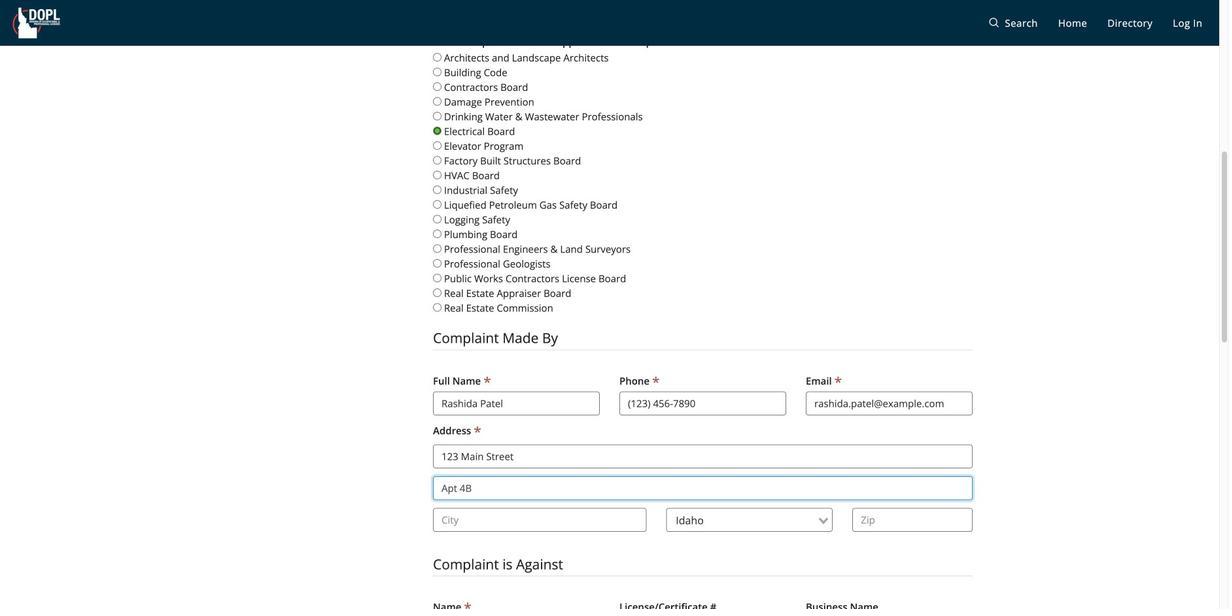 Task type: locate. For each thing, give the bounding box(es) containing it.
search image
[[989, 16, 1000, 30]]

None radio
[[433, 68, 442, 76], [433, 127, 442, 135], [433, 141, 442, 150], [433, 171, 442, 179], [433, 186, 442, 194], [433, 215, 442, 224], [433, 244, 442, 253], [433, 259, 442, 268], [433, 274, 442, 282], [433, 68, 442, 76], [433, 127, 442, 135], [433, 141, 442, 150], [433, 171, 442, 179], [433, 186, 442, 194], [433, 215, 442, 224], [433, 244, 442, 253], [433, 259, 442, 268], [433, 274, 442, 282]]

Address Line 1 text field
[[433, 444, 973, 468]]

option group
[[433, 34, 973, 315]]

license/certificate # element
[[620, 600, 717, 609]]

email@example.com email field
[[806, 391, 973, 415]]

None text field
[[433, 391, 600, 415]]

None search field
[[668, 509, 816, 531]]

Zip text field
[[853, 508, 973, 532]]

Search for option field
[[666, 508, 833, 532]]

business name element
[[806, 600, 879, 609]]

phone element
[[620, 374, 660, 388]]

None radio
[[433, 53, 442, 62], [433, 83, 442, 91], [433, 97, 442, 106], [433, 112, 442, 120], [433, 156, 442, 165], [433, 200, 442, 209], [433, 230, 442, 238], [433, 289, 442, 297], [433, 303, 442, 312], [433, 53, 442, 62], [433, 83, 442, 91], [433, 97, 442, 106], [433, 112, 442, 120], [433, 156, 442, 165], [433, 200, 442, 209], [433, 230, 442, 238], [433, 289, 442, 297], [433, 303, 442, 312]]



Task type: vqa. For each thing, say whether or not it's contained in the screenshot.
Phone Element
yes



Task type: describe. For each thing, give the bounding box(es) containing it.
Address Line 2 text field
[[433, 476, 973, 500]]

full name element
[[433, 374, 491, 388]]

name element
[[433, 600, 472, 609]]

email element
[[806, 374, 842, 388]]

none search field inside search for option field
[[668, 509, 816, 531]]

(999) 999-9999 telephone field
[[620, 391, 787, 415]]

City text field
[[433, 508, 647, 532]]



